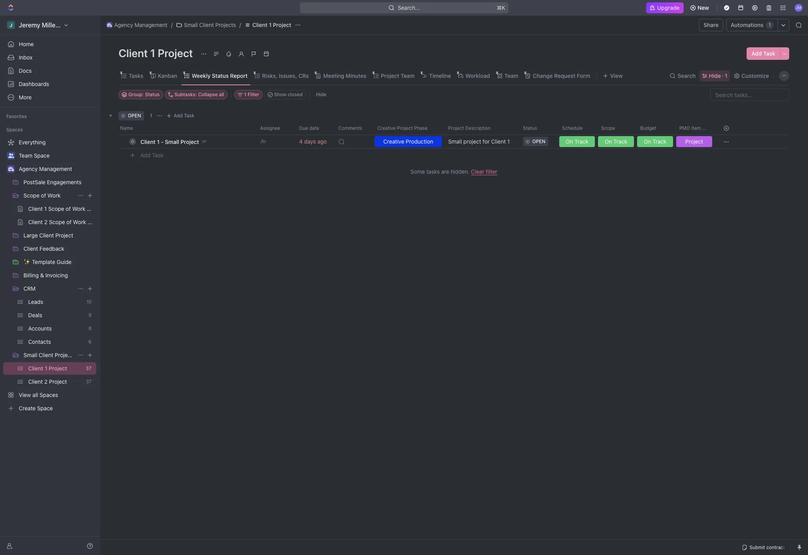 Task type: locate. For each thing, give the bounding box(es) containing it.
client inside button
[[491, 138, 506, 145]]

0 vertical spatial task
[[764, 50, 776, 57]]

0 horizontal spatial on track
[[566, 138, 589, 145]]

tree
[[3, 136, 101, 415]]

due
[[299, 125, 308, 131]]

2 track from the left
[[614, 138, 628, 145]]

filter
[[248, 92, 259, 97]]

1 vertical spatial small client projects
[[23, 352, 75, 359]]

1 vertical spatial hide
[[316, 92, 327, 97]]

accounts
[[28, 325, 52, 332]]

open
[[128, 113, 141, 119], [533, 139, 546, 144]]

client 2 project
[[28, 378, 67, 385]]

0 vertical spatial open
[[128, 113, 141, 119]]

2 on track from the left
[[605, 138, 628, 145]]

view up 'create'
[[19, 392, 31, 398]]

management
[[135, 22, 168, 28], [39, 166, 72, 172]]

status inside 'dropdown button'
[[523, 125, 537, 131]]

0 horizontal spatial small client projects link
[[23, 349, 75, 362]]

creative inside dropdown button
[[384, 138, 405, 145]]

1 inside button
[[508, 138, 510, 145]]

agency management
[[114, 22, 168, 28], [19, 166, 72, 172]]

0 vertical spatial small client projects
[[184, 22, 236, 28]]

0 vertical spatial docs
[[19, 67, 32, 74]]

1 horizontal spatial small client projects
[[184, 22, 236, 28]]

1 horizontal spatial spaces
[[40, 392, 58, 398]]

show closed
[[274, 92, 303, 97]]

track
[[575, 138, 589, 145], [614, 138, 628, 145], [653, 138, 667, 145]]

1 vertical spatial docs
[[87, 205, 100, 212]]

track down schedule dropdown button
[[575, 138, 589, 145]]

1 vertical spatial client 1 project link
[[28, 362, 83, 375]]

add down client 1 - small project
[[141, 152, 151, 158]]

spaces down client 2 project
[[40, 392, 58, 398]]

on for 1st on track dropdown button
[[566, 138, 573, 145]]

-
[[161, 138, 164, 145]]

0 horizontal spatial hide
[[316, 92, 327, 97]]

projects
[[215, 22, 236, 28], [55, 352, 75, 359]]

creative down "creative project phase"
[[384, 138, 405, 145]]

creative up creative production
[[378, 125, 396, 131]]

deals link
[[28, 309, 85, 322]]

favorites
[[6, 113, 27, 119]]

due date button
[[295, 122, 334, 135]]

kanban link
[[156, 70, 177, 81]]

add task
[[752, 50, 776, 57], [174, 113, 195, 119], [141, 152, 164, 158]]

small inside button
[[449, 138, 462, 145]]

0 horizontal spatial client 1 project link
[[28, 362, 83, 375]]

client 1 project inside tree
[[28, 365, 67, 372]]

assignee button
[[256, 122, 295, 135]]

engagements
[[47, 179, 82, 186]]

view inside button
[[611, 72, 623, 79]]

1 horizontal spatial management
[[135, 22, 168, 28]]

meeting minutes link
[[322, 70, 367, 81]]

team inside team "link"
[[505, 72, 519, 79]]

0 horizontal spatial client 1 project
[[28, 365, 67, 372]]

0 vertical spatial status
[[212, 72, 229, 79]]

client 2 scope of work docs link
[[28, 216, 101, 229]]

1
[[269, 22, 272, 28], [769, 22, 771, 28], [150, 47, 155, 59], [725, 72, 728, 79], [244, 92, 247, 97], [150, 113, 152, 119], [508, 138, 510, 145], [157, 138, 160, 145], [44, 205, 47, 212], [45, 365, 47, 372]]

deals
[[28, 312, 42, 319]]

task down the -
[[152, 152, 164, 158]]

10
[[86, 299, 92, 305]]

jm
[[796, 5, 802, 10]]

track down 'budget' dropdown button
[[653, 138, 667, 145]]

team left change
[[505, 72, 519, 79]]

0 horizontal spatial agency
[[19, 166, 38, 172]]

3 track from the left
[[653, 138, 667, 145]]

work down postsale engagements
[[48, 192, 61, 199]]

client feedback link
[[23, 243, 95, 255]]

1 track from the left
[[575, 138, 589, 145]]

docs inside client 1 scope of work docs link
[[87, 205, 100, 212]]

small inside tree
[[23, 352, 37, 359]]

spaces inside tree
[[40, 392, 58, 398]]

add task down the -
[[141, 152, 164, 158]]

name
[[120, 125, 133, 131]]

1 horizontal spatial track
[[614, 138, 628, 145]]

2 horizontal spatial track
[[653, 138, 667, 145]]

hidden.
[[451, 168, 470, 175]]

agency down team space
[[19, 166, 38, 172]]

1 on from the left
[[566, 138, 573, 145]]

2 37 from the top
[[86, 379, 92, 385]]

hide for hide 1
[[709, 72, 721, 79]]

spaces down favorites "button"
[[6, 127, 23, 133]]

invoicing
[[45, 272, 68, 279]]

1 vertical spatial management
[[39, 166, 72, 172]]

1 vertical spatial all
[[32, 392, 38, 398]]

filter
[[486, 168, 498, 175]]

project description button
[[444, 122, 519, 135]]

0 vertical spatial of
[[41, 192, 46, 199]]

hide for hide
[[316, 92, 327, 97]]

team right user group icon
[[19, 152, 32, 159]]

1 horizontal spatial on track
[[605, 138, 628, 145]]

6
[[89, 339, 92, 345]]

dashboards
[[19, 81, 49, 87]]

name button
[[119, 122, 256, 135]]

0 horizontal spatial status
[[145, 92, 160, 97]]

agency right business time image
[[114, 22, 133, 28]]

creative for creative production
[[384, 138, 405, 145]]

open inside dropdown button
[[533, 139, 546, 144]]

2 2 from the top
[[44, 378, 48, 385]]

2 vertical spatial of
[[66, 219, 72, 225]]

3 on from the left
[[644, 138, 651, 145]]

1 horizontal spatial hide
[[709, 72, 721, 79]]

timeline link
[[428, 70, 451, 81]]

hide down meeting in the left of the page
[[316, 92, 327, 97]]

1 37 from the top
[[86, 366, 92, 371]]

of
[[41, 192, 46, 199], [66, 205, 71, 212], [66, 219, 72, 225]]

tree containing everything
[[3, 136, 101, 415]]

jeremy miller's workspace, , element
[[7, 21, 15, 29]]

0 vertical spatial space
[[34, 152, 50, 159]]

2 horizontal spatial client 1 project
[[253, 22, 292, 28]]

of down client 1 scope of work docs link at the top left of page
[[66, 219, 72, 225]]

2 up view all spaces link
[[44, 378, 48, 385]]

task up the customize
[[764, 50, 776, 57]]

business time image
[[8, 167, 14, 171]]

2 vertical spatial status
[[523, 125, 537, 131]]

2 on from the left
[[605, 138, 612, 145]]

project inside dropdown button
[[397, 125, 413, 131]]

on track down schedule dropdown button
[[566, 138, 589, 145]]

0 horizontal spatial add task
[[141, 152, 164, 158]]

0 horizontal spatial add
[[141, 152, 151, 158]]

0 horizontal spatial all
[[32, 392, 38, 398]]

creative production button
[[373, 135, 444, 149]]

phase
[[414, 125, 428, 131]]

team left the "timeline" link
[[401, 72, 415, 79]]

2 vertical spatial add task button
[[137, 151, 167, 160]]

1 vertical spatial view
[[19, 392, 31, 398]]

status up open dropdown button
[[523, 125, 537, 131]]

sidebar navigation
[[0, 16, 101, 555]]

1 filter
[[244, 92, 259, 97]]

37 down 6
[[86, 366, 92, 371]]

team for team space
[[19, 152, 32, 159]]

0 horizontal spatial open
[[128, 113, 141, 119]]

1 horizontal spatial view
[[611, 72, 623, 79]]

tasks
[[427, 168, 440, 175]]

add task button up the customize
[[747, 47, 780, 60]]

0 vertical spatial spaces
[[6, 127, 23, 133]]

0 vertical spatial client 1 project
[[253, 22, 292, 28]]

subtasks:
[[175, 92, 197, 97]]

open up name
[[128, 113, 141, 119]]

hide right search
[[709, 72, 721, 79]]

status left the "report"
[[212, 72, 229, 79]]

weekly status report
[[192, 72, 248, 79]]

client
[[199, 22, 214, 28], [253, 22, 268, 28], [119, 47, 148, 59], [491, 138, 506, 145], [141, 138, 156, 145], [28, 205, 43, 212], [28, 219, 43, 225], [39, 232, 54, 239], [23, 245, 38, 252], [39, 352, 53, 359], [28, 365, 43, 372], [28, 378, 43, 385]]

2 horizontal spatial on
[[644, 138, 651, 145]]

0 vertical spatial hide
[[709, 72, 721, 79]]

view inside sidebar navigation
[[19, 392, 31, 398]]

1 horizontal spatial /
[[240, 22, 241, 28]]

scope right schedule dropdown button
[[602, 125, 615, 131]]

1 vertical spatial add task button
[[164, 111, 198, 121]]

2 vertical spatial task
[[152, 152, 164, 158]]

1 horizontal spatial agency management link
[[104, 20, 170, 30]]

0 horizontal spatial view
[[19, 392, 31, 398]]

add up the customize
[[752, 50, 762, 57]]

request
[[555, 72, 576, 79]]

2 vertical spatial docs
[[88, 219, 101, 225]]

all right collapse
[[219, 92, 224, 97]]

1 horizontal spatial agency management
[[114, 22, 168, 28]]

1 horizontal spatial task
[[184, 113, 195, 119]]

1 horizontal spatial all
[[219, 92, 224, 97]]

0 vertical spatial view
[[611, 72, 623, 79]]

change
[[533, 72, 553, 79]]

crm
[[23, 285, 36, 292]]

of up client 2 scope of work docs
[[66, 205, 71, 212]]

0 horizontal spatial management
[[39, 166, 72, 172]]

comments
[[339, 125, 362, 131]]

add task up the customize
[[752, 50, 776, 57]]

add task up name dropdown button
[[174, 113, 195, 119]]

track down scope dropdown button
[[614, 138, 628, 145]]

0 vertical spatial client 1 project link
[[243, 20, 293, 30]]

0 vertical spatial add task
[[752, 50, 776, 57]]

track for 1st on track dropdown button
[[575, 138, 589, 145]]

0 horizontal spatial /
[[171, 22, 173, 28]]

project description
[[449, 125, 491, 131]]

2 vertical spatial add task
[[141, 152, 164, 158]]

team inside team space link
[[19, 152, 32, 159]]

view right form
[[611, 72, 623, 79]]

2 on track button from the left
[[597, 135, 636, 149]]

1 vertical spatial 2
[[44, 378, 48, 385]]

1 vertical spatial space
[[37, 405, 53, 412]]

0 horizontal spatial track
[[575, 138, 589, 145]]

1 vertical spatial agency management link
[[19, 163, 95, 175]]

on track down scope dropdown button
[[605, 138, 628, 145]]

2 vertical spatial work
[[73, 219, 86, 225]]

creative inside dropdown button
[[378, 125, 396, 131]]

agency management right business time image
[[114, 22, 168, 28]]

client 1 - small project link
[[139, 136, 254, 147]]

add up name dropdown button
[[174, 113, 183, 119]]

37 right client 2 project link at the bottom left of the page
[[86, 379, 92, 385]]

0 horizontal spatial on
[[566, 138, 573, 145]]

✨
[[23, 259, 31, 265]]

docs inside docs link
[[19, 67, 32, 74]]

on down budget
[[644, 138, 651, 145]]

item
[[692, 125, 702, 131]]

miller's
[[42, 22, 63, 29]]

0 horizontal spatial small client projects
[[23, 352, 75, 359]]

2 vertical spatial add
[[141, 152, 151, 158]]

status right "group:"
[[145, 92, 160, 97]]

1 horizontal spatial agency
[[114, 22, 133, 28]]

of down the postsale
[[41, 192, 46, 199]]

1 horizontal spatial on
[[605, 138, 612, 145]]

large client project link
[[23, 229, 95, 242]]

1 horizontal spatial add
[[174, 113, 183, 119]]

1 horizontal spatial client 1 project
[[119, 47, 195, 59]]

docs inside client 2 scope of work docs link
[[88, 219, 101, 225]]

0 vertical spatial 37
[[86, 366, 92, 371]]

pmo
[[680, 125, 691, 131]]

2 horizontal spatial status
[[523, 125, 537, 131]]

crm link
[[23, 283, 74, 295]]

all
[[219, 92, 224, 97], [32, 392, 38, 398]]

task up name dropdown button
[[184, 113, 195, 119]]

1 horizontal spatial small client projects link
[[174, 20, 238, 30]]

2 horizontal spatial team
[[505, 72, 519, 79]]

budget
[[641, 125, 657, 131]]

subtasks: collapse all
[[175, 92, 224, 97]]

view button
[[600, 70, 626, 81]]

1 vertical spatial of
[[66, 205, 71, 212]]

0 horizontal spatial team
[[19, 152, 32, 159]]

on down scope dropdown button
[[605, 138, 612, 145]]

0 horizontal spatial agency management
[[19, 166, 72, 172]]

pmo item type
[[680, 125, 714, 131]]

agency management up postsale engagements
[[19, 166, 72, 172]]

0 vertical spatial agency management link
[[104, 20, 170, 30]]

1 2 from the top
[[44, 219, 48, 225]]

docs up client 2 scope of work docs
[[87, 205, 100, 212]]

creative for creative project phase
[[378, 125, 396, 131]]

schedule
[[562, 125, 583, 131]]

task
[[764, 50, 776, 57], [184, 113, 195, 119], [152, 152, 164, 158]]

meeting
[[323, 72, 345, 79]]

1 horizontal spatial add task
[[174, 113, 195, 119]]

1 vertical spatial projects
[[55, 352, 75, 359]]

postsale engagements
[[23, 179, 82, 186]]

schedule button
[[558, 122, 597, 135]]

of for 1
[[66, 205, 71, 212]]

customize
[[742, 72, 769, 79]]

client 1 project link inside tree
[[28, 362, 83, 375]]

jm button
[[793, 2, 805, 14]]

2 for scope
[[44, 219, 48, 225]]

some
[[411, 168, 425, 175]]

2 / from the left
[[240, 22, 241, 28]]

template
[[32, 259, 55, 265]]

group:
[[128, 92, 144, 97]]

tasks
[[129, 72, 143, 79]]

small client projects link
[[174, 20, 238, 30], [23, 349, 75, 362]]

1 horizontal spatial open
[[533, 139, 546, 144]]

hide button
[[313, 90, 330, 99]]

management inside tree
[[39, 166, 72, 172]]

small project for client 1
[[449, 138, 510, 145]]

agency inside tree
[[19, 166, 38, 172]]

docs down client 1 scope of work docs link at the top left of page
[[88, 219, 101, 225]]

add
[[752, 50, 762, 57], [174, 113, 183, 119], [141, 152, 151, 158]]

2 for project
[[44, 378, 48, 385]]

jeremy
[[19, 22, 40, 29]]

create
[[19, 405, 36, 412]]

contacts link
[[28, 336, 85, 348]]

0 vertical spatial projects
[[215, 22, 236, 28]]

2 up large client project
[[44, 219, 48, 225]]

due date
[[299, 125, 319, 131]]

collapse
[[198, 92, 218, 97]]

add task button down the -
[[137, 151, 167, 160]]

work up client 2 scope of work docs
[[72, 205, 85, 212]]

2 vertical spatial client 1 project
[[28, 365, 67, 372]]

0 vertical spatial 2
[[44, 219, 48, 225]]

docs down inbox
[[19, 67, 32, 74]]

contacts
[[28, 339, 51, 345]]

track for third on track dropdown button from the left
[[653, 138, 667, 145]]

on track down 'budget' dropdown button
[[644, 138, 667, 145]]

hide
[[709, 72, 721, 79], [316, 92, 327, 97]]

open down the status 'dropdown button'
[[533, 139, 546, 144]]

projects inside sidebar navigation
[[55, 352, 75, 359]]

on down schedule
[[566, 138, 573, 145]]

space down view all spaces link
[[37, 405, 53, 412]]

1 horizontal spatial status
[[212, 72, 229, 79]]

all up the create space
[[32, 392, 38, 398]]

1 vertical spatial open
[[533, 139, 546, 144]]

description
[[466, 125, 491, 131]]

small client projects inside tree
[[23, 352, 75, 359]]

hide inside button
[[316, 92, 327, 97]]

creative project phase
[[378, 125, 428, 131]]

add task button up name dropdown button
[[164, 111, 198, 121]]

inbox
[[19, 54, 33, 61]]

work down client 1 scope of work docs link at the top left of page
[[73, 219, 86, 225]]

space down everything link in the left of the page
[[34, 152, 50, 159]]



Task type: describe. For each thing, give the bounding box(es) containing it.
billing & invoicing
[[23, 272, 68, 279]]

37 for client 1 project
[[86, 366, 92, 371]]

0 vertical spatial add task button
[[747, 47, 780, 60]]

1 inside dropdown button
[[244, 92, 247, 97]]

view button
[[600, 67, 626, 85]]

on for third on track dropdown button from the left
[[644, 138, 651, 145]]

of for 2
[[66, 219, 72, 225]]

timeline
[[429, 72, 451, 79]]

scope of work link
[[23, 189, 74, 202]]

project team
[[381, 72, 415, 79]]

weekly status report link
[[190, 70, 248, 81]]

3 on track button from the left
[[636, 135, 675, 149]]

3 on track from the left
[[644, 138, 667, 145]]

new
[[698, 4, 710, 11]]

2 horizontal spatial add task
[[752, 50, 776, 57]]

create space
[[19, 405, 53, 412]]

workload
[[466, 72, 490, 79]]

scope button
[[597, 122, 636, 135]]

business time image
[[107, 23, 112, 27]]

9
[[89, 312, 92, 318]]

1 vertical spatial add task
[[174, 113, 195, 119]]

type
[[703, 125, 714, 131]]

search
[[678, 72, 696, 79]]

0 vertical spatial agency
[[114, 22, 133, 28]]

&
[[40, 272, 44, 279]]

37 for client 2 project
[[86, 379, 92, 385]]

workspace
[[64, 22, 97, 29]]

more button
[[3, 91, 96, 104]]

home
[[19, 41, 34, 47]]

docs for client 1 scope of work docs
[[87, 205, 100, 212]]

space for team space
[[34, 152, 50, 159]]

team for team
[[505, 72, 519, 79]]

small client projects link inside tree
[[23, 349, 75, 362]]

budget button
[[636, 122, 675, 135]]

scope up large client project link
[[49, 219, 65, 225]]

project team link
[[379, 70, 415, 81]]

status for weekly
[[212, 72, 229, 79]]

project inside 'dropdown button'
[[449, 125, 464, 131]]

j
[[10, 22, 12, 28]]

8
[[89, 326, 92, 331]]

upgrade link
[[647, 2, 684, 13]]

✨ template guide link
[[23, 256, 95, 268]]

large
[[23, 232, 38, 239]]

accounts link
[[28, 322, 85, 335]]

1 horizontal spatial projects
[[215, 22, 236, 28]]

guide
[[57, 259, 72, 265]]

issues,
[[279, 72, 297, 79]]

scope inside dropdown button
[[602, 125, 615, 131]]

scope down scope of work link
[[48, 205, 64, 212]]

inbox link
[[3, 51, 96, 64]]

all inside view all spaces link
[[32, 392, 38, 398]]

hide 1
[[709, 72, 728, 79]]

1 vertical spatial task
[[184, 113, 195, 119]]

0 horizontal spatial spaces
[[6, 127, 23, 133]]

comments button
[[334, 122, 373, 135]]

postsale
[[23, 179, 46, 186]]

everything
[[19, 139, 46, 146]]

docs for client 2 scope of work docs
[[88, 219, 101, 225]]

risks, issues, crs
[[262, 72, 309, 79]]

work for 1
[[72, 205, 85, 212]]

0 vertical spatial agency management
[[114, 22, 168, 28]]

view for view all spaces
[[19, 392, 31, 398]]

creative production
[[384, 138, 434, 145]]

customize button
[[732, 70, 772, 81]]

risks,
[[262, 72, 278, 79]]

agency management inside tree
[[19, 166, 72, 172]]

project inside dropdown button
[[686, 138, 704, 145]]

work for 2
[[73, 219, 86, 225]]

space for create space
[[37, 405, 53, 412]]

status button
[[519, 122, 558, 135]]

user group image
[[8, 153, 14, 158]]

2 horizontal spatial task
[[764, 50, 776, 57]]

closed
[[288, 92, 303, 97]]

date
[[310, 125, 319, 131]]

0 vertical spatial work
[[48, 192, 61, 199]]

are
[[441, 168, 449, 175]]

on for second on track dropdown button from the right
[[605, 138, 612, 145]]

1 horizontal spatial client 1 project link
[[243, 20, 293, 30]]

2 horizontal spatial add
[[752, 50, 762, 57]]

new button
[[687, 2, 714, 14]]

1 filter button
[[234, 90, 263, 99]]

1 on track button from the left
[[558, 135, 597, 149]]

tree inside sidebar navigation
[[3, 136, 101, 415]]

open button
[[519, 135, 558, 149]]

team inside project team link
[[401, 72, 415, 79]]

tasks link
[[127, 70, 143, 81]]

team link
[[503, 70, 519, 81]]

client 2 scope of work docs
[[28, 219, 101, 225]]

project button
[[675, 135, 714, 149]]

view for view
[[611, 72, 623, 79]]

leads link
[[28, 296, 83, 308]]

1 vertical spatial add
[[174, 113, 183, 119]]

leads
[[28, 299, 43, 305]]

share button
[[699, 19, 724, 31]]

minutes
[[346, 72, 367, 79]]

1 / from the left
[[171, 22, 173, 28]]

billing
[[23, 272, 39, 279]]

view all spaces link
[[3, 389, 95, 402]]

✨ template guide
[[23, 259, 72, 265]]

workload link
[[464, 70, 490, 81]]

0 horizontal spatial task
[[152, 152, 164, 158]]

kanban
[[158, 72, 177, 79]]

0 horizontal spatial agency management link
[[19, 163, 95, 175]]

scope of work
[[23, 192, 61, 199]]

large client project
[[23, 232, 73, 239]]

scope down the postsale
[[23, 192, 39, 199]]

clear filter link
[[471, 168, 498, 175]]

search button
[[668, 70, 698, 81]]

1 on track from the left
[[566, 138, 589, 145]]

0 vertical spatial all
[[219, 92, 224, 97]]

create space link
[[3, 402, 95, 415]]

automations
[[731, 22, 764, 28]]

1 vertical spatial client 1 project
[[119, 47, 195, 59]]

Search tasks... text field
[[711, 89, 789, 101]]

postsale engagements link
[[23, 176, 95, 189]]

status for group:
[[145, 92, 160, 97]]

0 vertical spatial small client projects link
[[174, 20, 238, 30]]

home link
[[3, 38, 96, 50]]

project
[[464, 138, 482, 145]]

track for second on track dropdown button from the right
[[614, 138, 628, 145]]

share
[[704, 22, 719, 28]]

⌘k
[[497, 4, 505, 11]]



Task type: vqa. For each thing, say whether or not it's contained in the screenshot.
Type
yes



